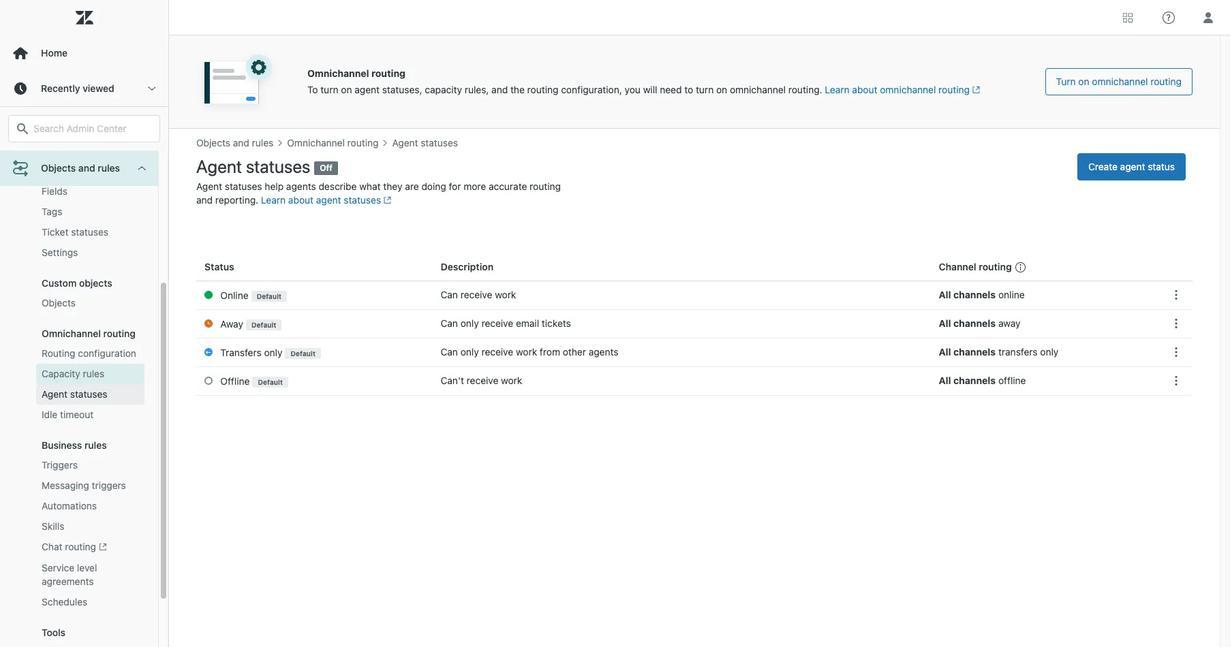 Task type: vqa. For each thing, say whether or not it's contained in the screenshot.
Chat routing
yes



Task type: locate. For each thing, give the bounding box(es) containing it.
1 vertical spatial rules
[[83, 368, 104, 380]]

1 vertical spatial objects
[[42, 297, 76, 309]]

1 horizontal spatial routing
[[103, 328, 136, 339]]

tools element
[[42, 627, 65, 639]]

capacity rules link
[[36, 364, 145, 384]]

objects down tickets
[[41, 162, 76, 174]]

rules inside dropdown button
[[98, 162, 120, 174]]

rules
[[98, 162, 120, 174], [83, 368, 104, 380], [84, 440, 107, 451]]

fields element
[[42, 185, 68, 198]]

1 vertical spatial statuses
[[70, 389, 107, 400]]

messaging triggers link
[[36, 476, 145, 496]]

objects and rules
[[41, 162, 120, 174]]

None search field
[[1, 115, 167, 142]]

routing up 'level' in the left of the page
[[65, 541, 96, 553]]

custom
[[42, 277, 77, 289]]

configuration
[[78, 348, 136, 359]]

objects inside group
[[42, 297, 76, 309]]

statuses
[[71, 226, 108, 238], [70, 389, 107, 400]]

2 vertical spatial rules
[[84, 440, 107, 451]]

tools
[[42, 627, 65, 639]]

objects down custom
[[42, 297, 76, 309]]

routing
[[103, 328, 136, 339], [65, 541, 96, 553]]

tickets element
[[42, 145, 74, 157]]

fields link
[[36, 181, 145, 202]]

tickets
[[42, 145, 74, 157]]

routing configuration
[[42, 348, 136, 359]]

forms
[[42, 165, 69, 177]]

routing configuration link
[[36, 344, 145, 364]]

viewed
[[83, 82, 114, 94]]

forms element
[[42, 164, 69, 178]]

statuses down capacity rules link
[[70, 389, 107, 400]]

tree item containing tickets
[[0, 90, 158, 648]]

capacity rules
[[42, 368, 104, 380]]

business rules element
[[42, 440, 107, 451]]

routing configuration element
[[42, 347, 136, 361]]

0 horizontal spatial routing
[[65, 541, 96, 553]]

rules up triggers link
[[84, 440, 107, 451]]

skills link
[[36, 517, 145, 537]]

omnichannel routing element
[[42, 328, 136, 339]]

objects and rules button
[[0, 151, 158, 186]]

statuses down tags link
[[71, 226, 108, 238]]

0 vertical spatial routing
[[103, 328, 136, 339]]

rules inside "element"
[[83, 368, 104, 380]]

settings link
[[36, 243, 145, 263]]

0 vertical spatial statuses
[[71, 226, 108, 238]]

timeout
[[60, 409, 94, 421]]

automations link
[[36, 496, 145, 517]]

ticket
[[42, 226, 68, 238]]

Search Admin Center field
[[33, 123, 151, 135]]

objects for objects
[[42, 297, 76, 309]]

chat routing
[[42, 541, 96, 553]]

0 vertical spatial rules
[[98, 162, 120, 174]]

0 vertical spatial objects
[[41, 162, 76, 174]]

rules right the and
[[98, 162, 120, 174]]

tree item inside primary element
[[0, 90, 158, 648]]

capacity rules element
[[42, 367, 104, 381]]

ticket statuses link
[[36, 222, 145, 243]]

zendesk products image
[[1123, 13, 1133, 22]]

triggers element
[[42, 459, 78, 472]]

and
[[78, 162, 95, 174]]

tags link
[[36, 202, 145, 222]]

schedules element
[[42, 596, 87, 610]]

recently viewed button
[[0, 71, 168, 106]]

ticket statuses element
[[42, 226, 108, 239]]

objects
[[41, 162, 76, 174], [42, 297, 76, 309]]

help image
[[1163, 11, 1175, 24]]

business
[[42, 440, 82, 451]]

tree item
[[0, 90, 158, 648]]

objects inside dropdown button
[[41, 162, 76, 174]]

routing up configuration
[[103, 328, 136, 339]]

objects
[[79, 277, 112, 289]]

1 vertical spatial routing
[[65, 541, 96, 553]]

automations element
[[42, 500, 97, 513]]

custom objects
[[42, 277, 112, 289]]

rules for capacity rules
[[83, 368, 104, 380]]

rules down routing configuration link
[[83, 368, 104, 380]]

statuses for ticket statuses
[[71, 226, 108, 238]]

statuses for agent statuses
[[70, 389, 107, 400]]

idle timeout element
[[42, 408, 94, 422]]



Task type: describe. For each thing, give the bounding box(es) containing it.
service level agreements
[[42, 563, 97, 588]]

chat
[[42, 541, 62, 553]]

custom objects element
[[42, 277, 112, 289]]

objects for objects and rules
[[41, 162, 76, 174]]

triggers
[[42, 459, 78, 471]]

omnichannel
[[42, 328, 101, 339]]

settings element
[[42, 246, 78, 260]]

agent statuses
[[42, 389, 107, 400]]

messaging triggers element
[[42, 479, 126, 493]]

objects element
[[42, 297, 76, 310]]

home
[[41, 47, 68, 59]]

messaging
[[42, 480, 89, 491]]

agreements
[[42, 576, 94, 588]]

triggers link
[[36, 455, 145, 476]]

tags
[[42, 206, 62, 217]]

idle
[[42, 409, 57, 421]]

recently
[[41, 82, 80, 94]]

idle timeout link
[[36, 405, 145, 425]]

agent statuses element
[[42, 388, 107, 402]]

objects link
[[36, 293, 145, 314]]

business rules
[[42, 440, 107, 451]]

settings
[[42, 247, 78, 258]]

routing for omnichannel routing
[[103, 328, 136, 339]]

service
[[42, 563, 74, 574]]

rules for business rules
[[84, 440, 107, 451]]

triggers
[[92, 480, 126, 491]]

objects and rules group
[[0, 125, 158, 648]]

chat routing link
[[36, 537, 145, 558]]

home button
[[0, 35, 168, 71]]

recently viewed
[[41, 82, 114, 94]]

user menu image
[[1200, 9, 1217, 26]]

chat routing element
[[42, 541, 107, 555]]

tags element
[[42, 205, 62, 219]]

none search field inside primary element
[[1, 115, 167, 142]]

agent
[[42, 389, 68, 400]]

ticket statuses
[[42, 226, 108, 238]]

schedules
[[42, 597, 87, 608]]

primary element
[[0, 0, 169, 648]]

routing
[[42, 348, 75, 359]]

forms link
[[36, 161, 145, 181]]

skills
[[42, 521, 64, 532]]

idle timeout
[[42, 409, 94, 421]]

agent statuses link
[[36, 384, 145, 405]]

service level agreements link
[[36, 558, 145, 593]]

level
[[77, 563, 97, 574]]

omnichannel routing
[[42, 328, 136, 339]]

routing for chat routing
[[65, 541, 96, 553]]

automations
[[42, 500, 97, 512]]

fields
[[42, 185, 68, 197]]

schedules link
[[36, 593, 145, 613]]

messaging triggers
[[42, 480, 126, 491]]

capacity
[[42, 368, 80, 380]]

service level agreements element
[[42, 562, 139, 589]]

skills element
[[42, 520, 64, 534]]



